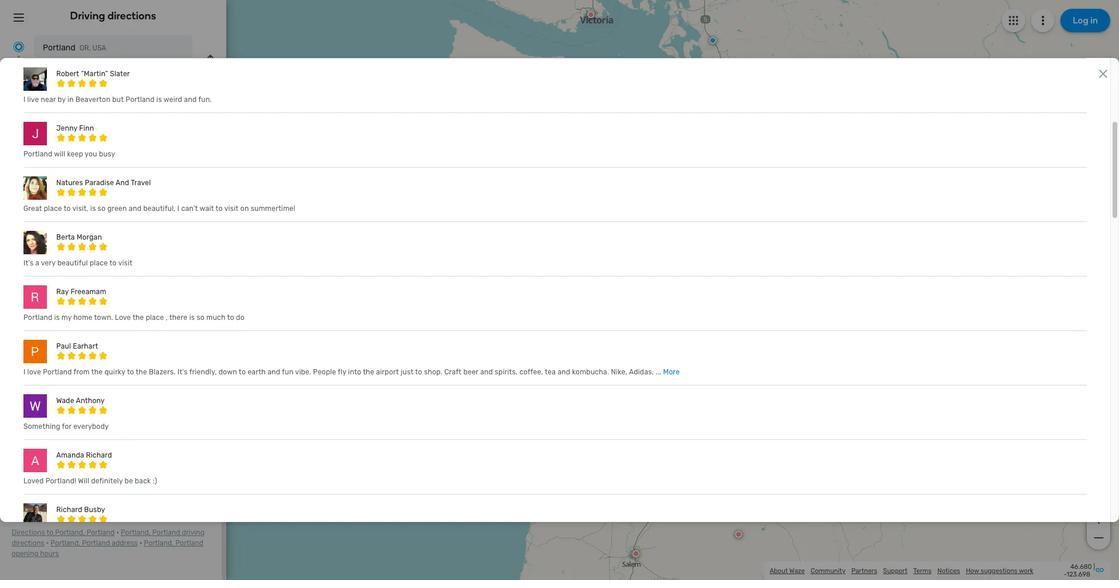Task type: locate. For each thing, give the bounding box(es) containing it.
portland, for portland, portland driving directions
[[121, 529, 151, 537]]

opening
[[12, 550, 38, 559]]

richard right also
[[56, 506, 82, 514]]

i for beaverton
[[23, 96, 26, 104]]

and left fun.
[[184, 96, 197, 104]]

1 vertical spatial directions
[[12, 540, 44, 548]]

robert
[[56, 70, 79, 78]]

visit right beautiful
[[118, 259, 133, 267]]

8 photos
[[12, 373, 46, 383]]

...
[[656, 368, 662, 377]]

to left visit,
[[64, 205, 71, 213]]

portland or, usa down starting point button
[[12, 141, 61, 167]]

usa right wa,
[[100, 73, 114, 82]]

by
[[58, 96, 66, 104]]

2 horizontal spatial place
[[146, 314, 164, 322]]

the right love
[[133, 314, 144, 322]]

notices link
[[938, 568, 961, 575]]

0 horizontal spatial so
[[98, 205, 106, 213]]

to left earth on the left of the page
[[239, 368, 246, 377]]

can't
[[181, 205, 198, 213]]

portland inside portland, portland driving directions
[[152, 529, 180, 537]]

portland, right address
[[144, 540, 174, 548]]

about waze community partners support terms notices how suggestions work
[[770, 568, 1034, 575]]

i left love
[[23, 368, 26, 377]]

place left the ,
[[146, 314, 164, 322]]

directions down directions
[[12, 540, 44, 548]]

but
[[112, 96, 124, 104]]

weird
[[164, 96, 182, 104]]

portland, for portland, portland opening hours
[[144, 540, 174, 548]]

richard up definitely
[[86, 452, 112, 460]]

directions right driving
[[108, 9, 156, 22]]

i for quirky
[[23, 368, 26, 377]]

berta
[[56, 233, 75, 242]]

1 horizontal spatial directions
[[108, 9, 156, 22]]

something for everybody
[[23, 423, 109, 431]]

near
[[41, 96, 56, 104]]

destination
[[81, 108, 125, 118]]

link image
[[1096, 566, 1105, 575]]

|
[[1094, 564, 1096, 571]]

photos
[[19, 373, 46, 383]]

to right just
[[416, 368, 423, 377]]

people up directions
[[12, 513, 38, 523]]

keep
[[67, 150, 83, 158]]

destination button
[[81, 108, 125, 126]]

1 horizontal spatial or,
[[80, 44, 91, 52]]

computer image
[[12, 224, 26, 238]]

or,
[[80, 44, 91, 52], [12, 157, 25, 167]]

place right great
[[44, 205, 62, 213]]

i left live
[[23, 96, 26, 104]]

definitely
[[91, 477, 123, 486]]

beautiful,
[[143, 205, 176, 213]]

1 vertical spatial people
[[12, 513, 38, 523]]

"martin"
[[81, 70, 108, 78]]

image 5 of portland, portland image
[[12, 441, 60, 489]]

so left much
[[197, 314, 205, 322]]

lynnwood wa, usa
[[43, 72, 114, 82]]

driving directions
[[70, 9, 156, 22]]

and
[[184, 96, 197, 104], [129, 205, 142, 213], [268, 368, 280, 377], [481, 368, 493, 377], [558, 368, 571, 377]]

usa up "martin"
[[92, 44, 106, 52]]

2 vertical spatial i
[[23, 368, 26, 377]]

portland
[[43, 43, 75, 53], [126, 96, 155, 104], [12, 141, 61, 155], [23, 150, 52, 158], [23, 314, 52, 322], [43, 368, 72, 377], [87, 529, 115, 537], [152, 529, 180, 537], [82, 540, 110, 548], [175, 540, 204, 548]]

1 vertical spatial portland or, usa
[[12, 141, 61, 167]]

0 horizontal spatial place
[[44, 205, 62, 213]]

waze
[[790, 568, 805, 575]]

1 vertical spatial so
[[197, 314, 205, 322]]

2 vertical spatial usa
[[27, 157, 43, 167]]

about waze link
[[770, 568, 805, 575]]

1 horizontal spatial people
[[313, 368, 336, 377]]

portland, for portland, portland address
[[51, 540, 80, 548]]

portland, portland address
[[51, 540, 138, 548]]

for left everybody
[[62, 423, 72, 431]]

is left weird
[[157, 96, 162, 104]]

something
[[23, 423, 60, 431]]

i left can't
[[178, 205, 180, 213]]

airport
[[376, 368, 399, 377]]

much
[[206, 314, 226, 322]]

1 horizontal spatial so
[[197, 314, 205, 322]]

1 vertical spatial for
[[85, 513, 96, 523]]

adidas,
[[629, 368, 654, 377]]

0 vertical spatial i
[[23, 96, 26, 104]]

fun.
[[199, 96, 212, 104]]

beer
[[464, 368, 479, 377]]

portland, up address
[[121, 529, 151, 537]]

show
[[12, 340, 33, 350]]

portland or, usa up the robert
[[43, 43, 106, 53]]

back
[[135, 477, 151, 486]]

visit left "on"
[[224, 205, 239, 213]]

fun
[[282, 368, 294, 377]]

0 vertical spatial place
[[44, 205, 62, 213]]

0 horizontal spatial or,
[[12, 157, 25, 167]]

portland or, usa
[[43, 43, 106, 53], [12, 141, 61, 167]]

fly
[[338, 368, 347, 377]]

1 horizontal spatial richard
[[86, 452, 112, 460]]

support link
[[884, 568, 908, 575]]

0 vertical spatial people
[[313, 368, 336, 377]]

reviews
[[35, 340, 64, 350]]

home
[[74, 314, 93, 322]]

0 vertical spatial visit
[[224, 205, 239, 213]]

terms
[[914, 568, 932, 575]]

the
[[133, 314, 144, 322], [91, 368, 103, 377], [136, 368, 147, 377], [363, 368, 375, 377]]

1 vertical spatial usa
[[100, 73, 114, 82]]

green
[[107, 205, 127, 213]]

image 2 of portland, portland image
[[62, 391, 110, 439]]

place right beautiful
[[90, 259, 108, 267]]

portland, down directions to portland, portland
[[51, 540, 80, 548]]

to left do
[[227, 314, 234, 322]]

1 horizontal spatial visit
[[224, 205, 239, 213]]

1 vertical spatial richard
[[56, 506, 82, 514]]

summertime!
[[251, 205, 296, 213]]

is right "there"
[[189, 314, 195, 322]]

busy
[[99, 150, 115, 158]]

portland, inside portland, portland driving directions
[[121, 529, 151, 537]]

1 vertical spatial visit
[[118, 259, 133, 267]]

usa
[[92, 44, 106, 52], [100, 73, 114, 82], [27, 157, 43, 167]]

46.680
[[1071, 564, 1093, 571]]

0 vertical spatial for
[[62, 423, 72, 431]]

or, left will
[[12, 157, 25, 167]]

image 3 of portland, portland image
[[112, 391, 160, 439]]

usa left will
[[27, 157, 43, 167]]

for
[[62, 423, 72, 431], [85, 513, 96, 523]]

people left fly
[[313, 368, 336, 377]]

i
[[23, 96, 26, 104], [178, 205, 180, 213], [23, 368, 26, 377]]

for right search
[[85, 513, 96, 523]]

image 6 of portland, portland image
[[62, 441, 110, 489]]

busby
[[84, 506, 105, 514]]

natures paradise and travel
[[56, 179, 151, 187]]

so
[[98, 205, 106, 213], [197, 314, 205, 322]]

x image
[[1097, 67, 1111, 81]]

portland, inside 'portland, portland opening hours'
[[144, 540, 174, 548]]

directions inside portland, portland driving directions
[[12, 540, 44, 548]]

tea
[[545, 368, 556, 377]]

1 vertical spatial or,
[[12, 157, 25, 167]]

natures
[[56, 179, 83, 187]]

blazers.
[[149, 368, 176, 377]]

to right quirky on the bottom of page
[[127, 368, 134, 377]]

0 vertical spatial directions
[[108, 9, 156, 22]]

so left green
[[98, 205, 106, 213]]

a
[[35, 259, 39, 267]]

portland, down search
[[55, 529, 85, 537]]

zoom out image
[[1092, 532, 1107, 546]]

beaverton
[[76, 96, 111, 104]]

or, up the robert "martin" slater
[[80, 44, 91, 52]]

loved
[[23, 477, 44, 486]]

0 horizontal spatial richard
[[56, 506, 82, 514]]

great place to visit, is so green and beautiful, i can't wait to visit on summertime!
[[23, 205, 296, 213]]

on
[[241, 205, 249, 213]]

everybody
[[73, 423, 109, 431]]

46.680 | -123.698
[[1064, 564, 1096, 579]]

portland, portland opening hours link
[[12, 540, 204, 559]]

1 horizontal spatial place
[[90, 259, 108, 267]]

0 horizontal spatial directions
[[12, 540, 44, 548]]



Task type: describe. For each thing, give the bounding box(es) containing it.
portland inside 'portland, portland opening hours'
[[175, 540, 204, 548]]

image 7 of portland, portland image
[[112, 441, 160, 489]]

0 vertical spatial or,
[[80, 44, 91, 52]]

0 vertical spatial portland or, usa
[[43, 43, 106, 53]]

love
[[115, 314, 131, 322]]

richard busby
[[56, 506, 105, 514]]

123.698
[[1067, 571, 1091, 579]]

partners link
[[852, 568, 878, 575]]

wade
[[56, 397, 74, 405]]

also
[[40, 513, 55, 523]]

to down also
[[47, 529, 53, 537]]

will
[[54, 150, 65, 158]]

paul earhart
[[56, 343, 98, 351]]

community link
[[811, 568, 846, 575]]

suggestions
[[981, 568, 1018, 575]]

is left my
[[54, 314, 60, 322]]

and
[[116, 179, 129, 187]]

how
[[967, 568, 980, 575]]

slater
[[110, 70, 130, 78]]

portland, portland driving directions link
[[12, 529, 205, 548]]

i love portland from the quirky to the blazers. it's friendly, down to earth and fun vibe. people fly into the airport just to shop. craft beer and spirits, coffee, tea and kombucha. nike, adidas, ... more
[[23, 368, 680, 377]]

about
[[770, 568, 789, 575]]

freeamam
[[71, 288, 106, 296]]

earhart
[[73, 343, 98, 351]]

earth
[[248, 368, 266, 377]]

zoom in image
[[1092, 513, 1107, 527]]

to right beautiful
[[110, 259, 117, 267]]

it's a very beautiful place to visit
[[23, 259, 133, 267]]

and right beer
[[481, 368, 493, 377]]

love
[[27, 368, 41, 377]]

wade anthony
[[56, 397, 105, 405]]

and right green
[[129, 205, 142, 213]]

work
[[1020, 568, 1034, 575]]

current location image
[[12, 40, 26, 54]]

more
[[664, 368, 680, 377]]

,
[[166, 314, 168, 322]]

portland, portland driving directions
[[12, 529, 205, 548]]

portland, portland address link
[[51, 540, 138, 548]]

portland!
[[46, 477, 76, 486]]

0 vertical spatial so
[[98, 205, 106, 213]]

ray freeamam
[[56, 288, 106, 296]]

directions to portland, portland link
[[12, 529, 115, 537]]

portlandonline.com link
[[35, 225, 109, 235]]

and right tea
[[558, 368, 571, 377]]

spirits,
[[495, 368, 518, 377]]

0 vertical spatial usa
[[92, 44, 106, 52]]

driving
[[182, 529, 205, 537]]

portland, portland opening hours
[[12, 540, 204, 559]]

starting point button
[[12, 108, 63, 127]]

address
[[112, 540, 138, 548]]

you
[[85, 150, 97, 158]]

there
[[169, 314, 188, 322]]

portlandonline.com
[[35, 225, 109, 235]]

1 vertical spatial place
[[90, 259, 108, 267]]

summary
[[41, 259, 77, 269]]

point
[[44, 108, 63, 118]]

live
[[27, 96, 39, 104]]

:)
[[153, 477, 157, 486]]

terms link
[[914, 568, 932, 575]]

partners
[[852, 568, 878, 575]]

0 horizontal spatial people
[[12, 513, 38, 523]]

paul
[[56, 343, 71, 351]]

image 1 of portland, portland image
[[12, 391, 60, 439]]

the left blazers.
[[136, 368, 147, 377]]

into
[[348, 368, 362, 377]]

amanda richard
[[56, 452, 112, 460]]

wa,
[[86, 73, 98, 82]]

quirky
[[105, 368, 125, 377]]

paradise
[[85, 179, 114, 187]]

is right visit,
[[90, 205, 96, 213]]

-
[[1064, 571, 1067, 579]]

anthony
[[76, 397, 105, 405]]

8
[[12, 373, 17, 383]]

1 vertical spatial i
[[178, 205, 180, 213]]

portland will keep you busy
[[23, 150, 115, 158]]

morgan
[[77, 233, 102, 242]]

the right from
[[91, 368, 103, 377]]

loved portland! will definitely be back :)
[[23, 477, 157, 486]]

just
[[401, 368, 414, 377]]

community
[[811, 568, 846, 575]]

0 vertical spatial richard
[[86, 452, 112, 460]]

and left fun
[[268, 368, 280, 377]]

down
[[219, 368, 237, 377]]

do
[[236, 314, 245, 322]]

2 vertical spatial place
[[146, 314, 164, 322]]

to right "wait"
[[216, 205, 223, 213]]

my
[[62, 314, 72, 322]]

1 horizontal spatial for
[[85, 513, 96, 523]]

nike,
[[611, 368, 628, 377]]

the right into
[[363, 368, 375, 377]]

berta morgan
[[56, 233, 102, 242]]

travel
[[131, 179, 151, 187]]

starting point
[[12, 108, 63, 118]]

be
[[125, 477, 133, 486]]

usa inside lynnwood wa, usa
[[100, 73, 114, 82]]

kombucha.
[[573, 368, 610, 377]]

driving
[[70, 9, 105, 22]]

support
[[884, 568, 908, 575]]

jenny
[[56, 124, 77, 133]]

friendly,
[[189, 368, 217, 377]]

location image
[[12, 69, 26, 83]]

ray
[[56, 288, 69, 296]]

0 horizontal spatial visit
[[118, 259, 133, 267]]

0 horizontal spatial for
[[62, 423, 72, 431]]



Task type: vqa. For each thing, say whether or not it's contained in the screenshot.


